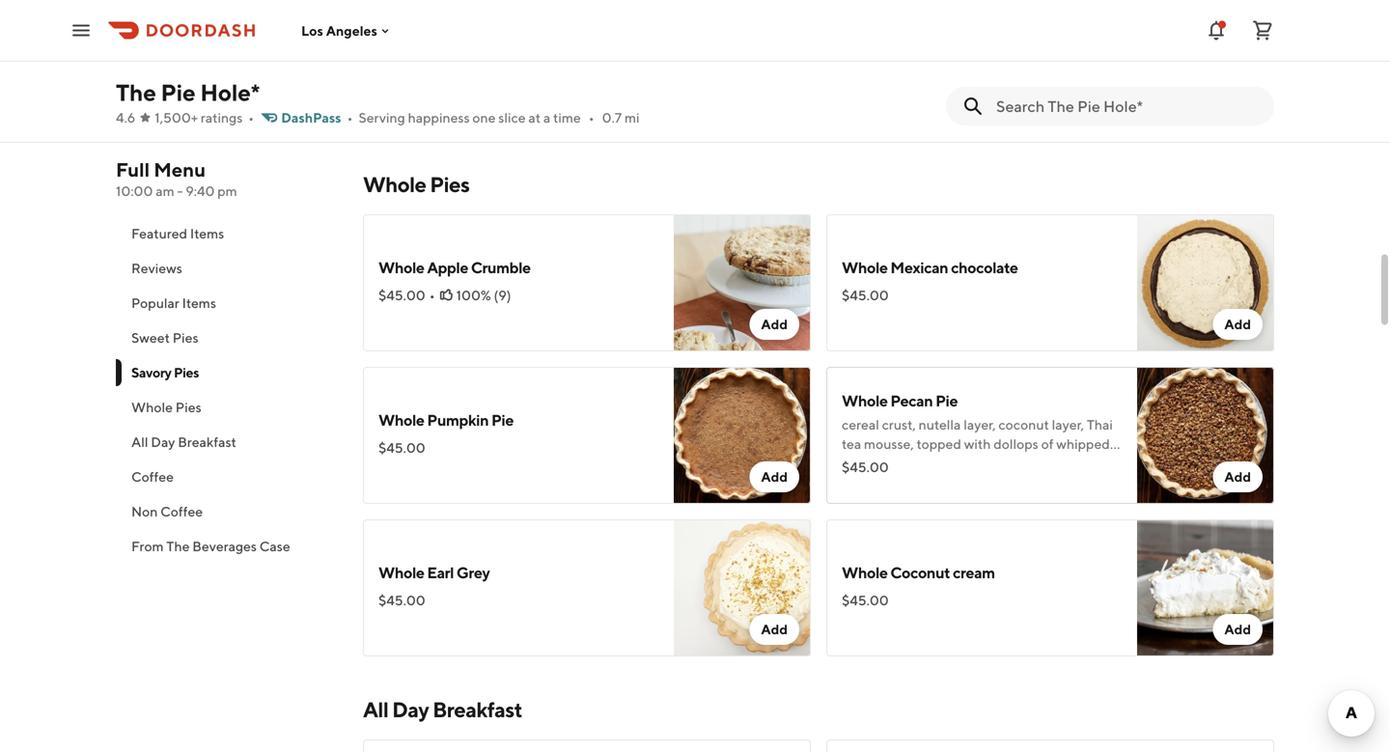 Task type: describe. For each thing, give the bounding box(es) containing it.
non coffee button
[[116, 494, 340, 529]]

of
[[1041, 436, 1054, 452]]

0 vertical spatial the
[[116, 79, 156, 106]]

the pie hole*
[[116, 79, 260, 106]]

add for whole earl grey
[[761, 621, 788, 637]]

1 vertical spatial all
[[363, 697, 388, 722]]

from the beverages case
[[131, 538, 290, 554]]

sweet
[[131, 330, 170, 346]]

add for whole mexican chocolate
[[1225, 316, 1251, 332]]

pm
[[218, 183, 237, 199]]

1,500+ ratings •
[[155, 110, 254, 126]]

grey
[[457, 563, 490, 582]]

popular
[[131, 295, 179, 311]]

1 layer, from the left
[[964, 417, 996, 433]]

0 vertical spatial with
[[964, 436, 991, 452]]

1 horizontal spatial breakfast
[[433, 697, 522, 722]]

coconut
[[999, 417, 1049, 433]]

thai
[[1087, 417, 1113, 433]]

1 horizontal spatial all day breakfast
[[363, 697, 522, 722]]

sweet pies button
[[116, 321, 340, 355]]

whole apple crumble image
[[674, 214, 811, 351]]

add button for whole pecan pie
[[1213, 462, 1263, 492]]

100%
[[456, 287, 491, 303]]

whole pecan pie image
[[1137, 367, 1274, 504]]

add button for whole pumpkin pie
[[750, 462, 799, 492]]

pie for whole pecan pie cereal crust, nutella layer, coconut layer, thai tea mousse, topped with dollops of whipped cream and finished with toasted coconut.
[[936, 392, 958, 410]]

pecan
[[891, 392, 933, 410]]

pies inside the whole pies button
[[176, 399, 201, 415]]

whole earl grey
[[378, 563, 490, 582]]

crumble
[[471, 258, 531, 277]]

dashpass •
[[281, 110, 353, 126]]

from
[[131, 538, 164, 554]]

whole pies inside the whole pies button
[[131, 399, 201, 415]]

add button for whole mexican chocolate
[[1213, 309, 1263, 340]]

whole down serving
[[363, 172, 426, 197]]

serving
[[359, 110, 405, 126]]

featured items button
[[116, 216, 340, 251]]

crust,
[[882, 417, 916, 433]]

full
[[116, 158, 150, 181]]

add for whole pumpkin pie
[[761, 469, 788, 485]]

cream inside whole pecan pie cereal crust, nutella layer, coconut layer, thai tea mousse, topped with dollops of whipped cream and finished with toasted coconut.
[[842, 455, 880, 471]]

non coffee
[[131, 504, 203, 519]]

1,500+
[[155, 110, 198, 126]]

from the beverages case button
[[116, 529, 340, 564]]

dollops
[[994, 436, 1039, 452]]

whipped
[[1056, 436, 1110, 452]]

$45.00 for whole coconut cream
[[842, 592, 889, 608]]

whole inside whole pecan pie cereal crust, nutella layer, coconut layer, thai tea mousse, topped with dollops of whipped cream and finished with toasted coconut.
[[842, 392, 888, 410]]

los angeles button
[[301, 22, 393, 38]]

finished
[[909, 455, 957, 471]]

add for whole pecan pie
[[1225, 469, 1251, 485]]

pies down happiness
[[430, 172, 470, 197]]

mexican
[[891, 258, 948, 277]]

popular items button
[[116, 286, 340, 321]]

case
[[260, 538, 290, 554]]

happiness
[[408, 110, 470, 126]]

Item Search search field
[[996, 96, 1259, 117]]

and
[[883, 455, 906, 471]]

1 vertical spatial with
[[960, 455, 987, 471]]

(9)
[[494, 287, 511, 303]]

pumpkin
[[427, 411, 489, 429]]

• left serving
[[347, 110, 353, 126]]

$45.00 •
[[378, 287, 435, 303]]

dashpass
[[281, 110, 341, 126]]

whole pumpkin pie image
[[674, 367, 811, 504]]

-
[[177, 183, 183, 199]]

coffee button
[[116, 460, 340, 494]]

one
[[473, 110, 496, 126]]

whole left pumpkin at the left
[[378, 411, 424, 429]]

savory pies
[[131, 364, 199, 380]]

whole pies button
[[116, 390, 340, 425]]

full menu 10:00 am - 9:40 pm
[[116, 158, 237, 199]]

whole coconut cream image
[[1137, 519, 1274, 657]]

ratings
[[201, 110, 243, 126]]

beverages
[[192, 538, 257, 554]]

pie for whole pumpkin pie
[[491, 411, 514, 429]]

breakfast inside button
[[178, 434, 236, 450]]

coconut
[[891, 563, 950, 582]]

1 horizontal spatial cream
[[953, 563, 995, 582]]

whole mexican chocolate
[[842, 258, 1018, 277]]

savory
[[131, 364, 171, 380]]

add button for whole earl grey
[[750, 614, 799, 645]]

$45.00 down whole apple crumble
[[378, 287, 426, 303]]

pies right savory
[[174, 364, 199, 380]]

add button for whole coconut cream
[[1213, 614, 1263, 645]]

all day breakfast button
[[116, 425, 340, 460]]

whole mexican chocolate image
[[1137, 214, 1274, 351]]

popular items
[[131, 295, 216, 311]]

a
[[543, 110, 551, 126]]

mi
[[625, 110, 640, 126]]

• left 0.7
[[589, 110, 594, 126]]

toasted
[[990, 455, 1036, 471]]

add for whole coconut cream
[[1225, 621, 1251, 637]]

coconut.
[[1039, 455, 1092, 471]]

items for featured items
[[190, 225, 224, 241]]

$45.00 for whole mexican chocolate
[[842, 287, 889, 303]]

am
[[156, 183, 174, 199]]

non
[[131, 504, 158, 519]]

whole pecan pie cereal crust, nutella layer, coconut layer, thai tea mousse, topped with dollops of whipped cream and finished with toasted coconut.
[[842, 392, 1113, 471]]



Task type: vqa. For each thing, say whether or not it's contained in the screenshot.
happiness
yes



Task type: locate. For each thing, give the bounding box(es) containing it.
1 vertical spatial coffee
[[160, 504, 203, 519]]

pies inside sweet pies button
[[173, 330, 198, 346]]

reviews button
[[116, 251, 340, 286]]

the inside button
[[166, 538, 190, 554]]

1 horizontal spatial layer,
[[1052, 417, 1084, 433]]

apple
[[427, 258, 468, 277]]

0 horizontal spatial pie
[[161, 79, 196, 106]]

2 vertical spatial pie
[[491, 411, 514, 429]]

featured
[[131, 225, 187, 241]]

$45.00 down whole earl grey
[[378, 592, 426, 608]]

whole coconut cream
[[842, 563, 995, 582]]

•
[[248, 110, 254, 126], [347, 110, 353, 126], [589, 110, 594, 126], [429, 287, 435, 303]]

0 horizontal spatial all
[[131, 434, 148, 450]]

0 vertical spatial pie
[[161, 79, 196, 106]]

at
[[529, 110, 541, 126]]

tea
[[842, 436, 861, 452]]

featured items
[[131, 225, 224, 241]]

the right from
[[166, 538, 190, 554]]

hole*
[[200, 79, 260, 106]]

items
[[190, 225, 224, 241], [182, 295, 216, 311]]

los
[[301, 22, 323, 38]]

nutella
[[919, 417, 961, 433]]

mousse,
[[864, 436, 914, 452]]

coffee
[[131, 469, 174, 485], [160, 504, 203, 519]]

whole up $45.00 •
[[378, 258, 424, 277]]

0 vertical spatial items
[[190, 225, 224, 241]]

items right popular
[[182, 295, 216, 311]]

chocolate
[[951, 258, 1018, 277]]

1 horizontal spatial all
[[363, 697, 388, 722]]

1 horizontal spatial pie
[[491, 411, 514, 429]]

whole left earl
[[378, 563, 424, 582]]

add button
[[750, 309, 799, 340], [1213, 309, 1263, 340], [750, 462, 799, 492], [1213, 462, 1263, 492], [750, 614, 799, 645], [1213, 614, 1263, 645]]

$45.00 down tea
[[842, 459, 889, 475]]

with left toasted in the right bottom of the page
[[960, 455, 987, 471]]

menu
[[154, 158, 206, 181]]

whole pies down savory pies
[[131, 399, 201, 415]]

0 vertical spatial cream
[[842, 455, 880, 471]]

day inside button
[[151, 434, 175, 450]]

add
[[761, 316, 788, 332], [1225, 316, 1251, 332], [761, 469, 788, 485], [1225, 469, 1251, 485], [761, 621, 788, 637], [1225, 621, 1251, 637]]

whole up the cereal
[[842, 392, 888, 410]]

layer, right nutella
[[964, 417, 996, 433]]

9:40
[[186, 183, 215, 199]]

items up reviews 'button' at the top
[[190, 225, 224, 241]]

los angeles
[[301, 22, 377, 38]]

0 items, open order cart image
[[1251, 19, 1274, 42]]

10:00
[[116, 183, 153, 199]]

0 horizontal spatial whole pies
[[131, 399, 201, 415]]

cream
[[842, 455, 880, 471], [953, 563, 995, 582]]

coffee inside non coffee button
[[160, 504, 203, 519]]

topped
[[917, 436, 962, 452]]

coffee up non
[[131, 469, 174, 485]]

layer,
[[964, 417, 996, 433], [1052, 417, 1084, 433]]

with right topped
[[964, 436, 991, 452]]

coffee inside coffee button
[[131, 469, 174, 485]]

1 vertical spatial pie
[[936, 392, 958, 410]]

whole left mexican
[[842, 258, 888, 277]]

cereal
[[842, 417, 879, 433]]

buffalo chicken hand pie image
[[674, 0, 811, 131]]

the
[[116, 79, 156, 106], [166, 538, 190, 554]]

0 horizontal spatial layer,
[[964, 417, 996, 433]]

whole pies
[[363, 172, 470, 197], [131, 399, 201, 415]]

$45.00 down whole coconut cream
[[842, 592, 889, 608]]

1 vertical spatial whole pies
[[131, 399, 201, 415]]

$45.00 down whole pumpkin pie
[[378, 440, 426, 456]]

coffee right non
[[160, 504, 203, 519]]

0 vertical spatial coffee
[[131, 469, 174, 485]]

open menu image
[[70, 19, 93, 42]]

whole left coconut
[[842, 563, 888, 582]]

whole apple crumble
[[378, 258, 531, 277]]

breakfast
[[178, 434, 236, 450], [433, 697, 522, 722]]

cream down tea
[[842, 455, 880, 471]]

pie up nutella
[[936, 392, 958, 410]]

0 horizontal spatial all day breakfast
[[131, 434, 236, 450]]

pies down savory pies
[[176, 399, 201, 415]]

pie right pumpkin at the left
[[491, 411, 514, 429]]

notification bell image
[[1205, 19, 1228, 42]]

1 vertical spatial all day breakfast
[[363, 697, 522, 722]]

$45.00 for whole earl grey
[[378, 592, 426, 608]]

reviews
[[131, 260, 182, 276]]

pies
[[430, 172, 470, 197], [173, 330, 198, 346], [174, 364, 199, 380], [176, 399, 201, 415]]

pies right sweet
[[173, 330, 198, 346]]

layer, up whipped at the bottom right
[[1052, 417, 1084, 433]]

whole pumpkin pie
[[378, 411, 514, 429]]

pie up "1,500+"
[[161, 79, 196, 106]]

• down the apple
[[429, 287, 435, 303]]

0.7
[[602, 110, 622, 126]]

whole
[[363, 172, 426, 197], [378, 258, 424, 277], [842, 258, 888, 277], [842, 392, 888, 410], [131, 399, 173, 415], [378, 411, 424, 429], [378, 563, 424, 582], [842, 563, 888, 582]]

day
[[151, 434, 175, 450], [392, 697, 429, 722]]

earl
[[427, 563, 454, 582]]

$45.00 down the whole mexican chocolate
[[842, 287, 889, 303]]

2 layer, from the left
[[1052, 417, 1084, 433]]

all inside all day breakfast button
[[131, 434, 148, 450]]

2 horizontal spatial pie
[[936, 392, 958, 410]]

whole pies down happiness
[[363, 172, 470, 197]]

100% (9)
[[456, 287, 511, 303]]

4.6
[[116, 110, 135, 126]]

0 vertical spatial all
[[131, 434, 148, 450]]

$45.00 for whole pumpkin pie
[[378, 440, 426, 456]]

serving happiness one slice at a time • 0.7 mi
[[359, 110, 640, 126]]

0 horizontal spatial day
[[151, 434, 175, 450]]

sweet pies
[[131, 330, 198, 346]]

1 vertical spatial day
[[392, 697, 429, 722]]

• right ratings
[[248, 110, 254, 126]]

whole down savory
[[131, 399, 173, 415]]

1 vertical spatial the
[[166, 538, 190, 554]]

1 horizontal spatial day
[[392, 697, 429, 722]]

angeles
[[326, 22, 377, 38]]

slice
[[498, 110, 526, 126]]

add for whole apple crumble
[[761, 316, 788, 332]]

add button for whole apple crumble
[[750, 309, 799, 340]]

pie inside whole pecan pie cereal crust, nutella layer, coconut layer, thai tea mousse, topped with dollops of whipped cream and finished with toasted coconut.
[[936, 392, 958, 410]]

0 horizontal spatial cream
[[842, 455, 880, 471]]

all day breakfast inside button
[[131, 434, 236, 450]]

1 vertical spatial cream
[[953, 563, 995, 582]]

1 horizontal spatial the
[[166, 538, 190, 554]]

the up the 4.6
[[116, 79, 156, 106]]

1 vertical spatial breakfast
[[433, 697, 522, 722]]

0 horizontal spatial the
[[116, 79, 156, 106]]

1 horizontal spatial whole pies
[[363, 172, 470, 197]]

0 vertical spatial whole pies
[[363, 172, 470, 197]]

$45.00
[[378, 287, 426, 303], [842, 287, 889, 303], [378, 440, 426, 456], [842, 459, 889, 475], [378, 592, 426, 608], [842, 592, 889, 608]]

0 horizontal spatial breakfast
[[178, 434, 236, 450]]

whole inside button
[[131, 399, 173, 415]]

1 vertical spatial items
[[182, 295, 216, 311]]

cream right coconut
[[953, 563, 995, 582]]

0 vertical spatial day
[[151, 434, 175, 450]]

whole earl grey image
[[674, 519, 811, 657]]

0 vertical spatial breakfast
[[178, 434, 236, 450]]

all
[[131, 434, 148, 450], [363, 697, 388, 722]]

time
[[553, 110, 581, 126]]

items for popular items
[[182, 295, 216, 311]]

with
[[964, 436, 991, 452], [960, 455, 987, 471]]

all day breakfast
[[131, 434, 236, 450], [363, 697, 522, 722]]

0 vertical spatial all day breakfast
[[131, 434, 236, 450]]



